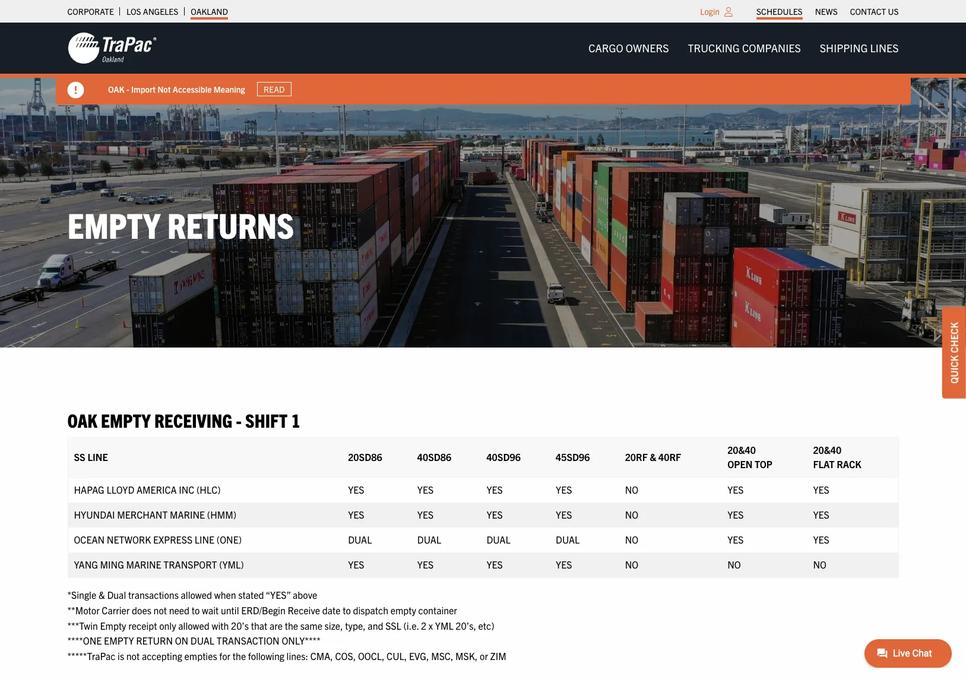 Task type: locate. For each thing, give the bounding box(es) containing it.
is
[[118, 650, 124, 662]]

1 horizontal spatial the
[[285, 619, 298, 631]]

america
[[137, 484, 177, 496]]

& left the dual
[[99, 589, 105, 601]]

oocl,
[[358, 650, 385, 662]]

no
[[625, 484, 639, 496], [625, 509, 639, 521], [625, 534, 639, 546], [625, 559, 639, 571], [728, 559, 741, 571], [814, 559, 827, 571]]

& for 20rf
[[650, 451, 657, 463]]

to right date
[[343, 604, 351, 616]]

(yml)
[[219, 559, 244, 571]]

menu bar down light image
[[579, 36, 909, 60]]

marine down inc
[[170, 509, 205, 521]]

corporate link
[[67, 3, 114, 20]]

1 vertical spatial oak
[[67, 408, 97, 431]]

menu bar
[[751, 3, 905, 20], [579, 36, 909, 60]]

20&40 up open
[[728, 444, 756, 456]]

0 vertical spatial marine
[[170, 509, 205, 521]]

ming
[[100, 559, 124, 571]]

menu bar up shipping
[[751, 3, 905, 20]]

not down transactions
[[154, 604, 167, 616]]

not right 'is'
[[126, 650, 140, 662]]

2 to from the left
[[343, 604, 351, 616]]

light image
[[725, 7, 733, 17]]

transaction
[[217, 635, 280, 646]]

*single & dual transactions allowed when stated "yes" above **motor carrier does not need to wait until erd/begin receive date to dispatch empty container ***twin empty receipt only allowed with 20's that are the same size, type, and ssl (i.e. 2 x yml 20's, etc) ****one empty return on dual transaction only**** *****trapac is not accepting empties for the following lines: cma, cos, oocl, cul, evg, msc, msk, or zim
[[67, 589, 507, 662]]

cargo
[[589, 41, 624, 55]]

- left import
[[126, 84, 129, 94]]

0 vertical spatial oak
[[108, 84, 124, 94]]

no for yang ming marine transport (yml)
[[625, 559, 639, 571]]

20&40 inside the 20&40 open top
[[728, 444, 756, 456]]

1 vertical spatial the
[[233, 650, 246, 662]]

0 horizontal spatial line
[[88, 451, 108, 463]]

oak for oak empty receiving                - shift 1
[[67, 408, 97, 431]]

ss
[[74, 451, 85, 463]]

- left shift
[[236, 408, 242, 431]]

ocean
[[74, 534, 105, 546]]

- inside banner
[[126, 84, 129, 94]]

oak up ss
[[67, 408, 97, 431]]

open
[[728, 458, 753, 470]]

line right ss
[[88, 451, 108, 463]]

2 20&40 from the left
[[814, 444, 842, 456]]

when
[[214, 589, 236, 601]]

top
[[755, 458, 773, 470]]

msk,
[[456, 650, 478, 662]]

etc)
[[479, 619, 495, 631]]

quick check link
[[943, 307, 967, 399]]

zim
[[491, 650, 507, 662]]

oak left import
[[108, 84, 124, 94]]

20rf & 40rf
[[625, 451, 682, 463]]

0 horizontal spatial &
[[99, 589, 105, 601]]

empty
[[101, 408, 151, 431], [104, 635, 134, 646]]

inc
[[179, 484, 194, 496]]

40sd96
[[487, 451, 521, 463]]

line left the (one)
[[195, 534, 215, 546]]

oak
[[108, 84, 124, 94], [67, 408, 97, 431]]

not
[[157, 84, 171, 94]]

menu bar containing cargo owners
[[579, 36, 909, 60]]

0 vertical spatial empty
[[101, 408, 151, 431]]

20&40 up flat on the right bottom of the page
[[814, 444, 842, 456]]

schedules link
[[757, 3, 803, 20]]

1 horizontal spatial -
[[236, 408, 242, 431]]

1 vertical spatial marine
[[126, 559, 161, 571]]

lines:
[[287, 650, 308, 662]]

does
[[132, 604, 151, 616]]

oak inside banner
[[108, 84, 124, 94]]

0 vertical spatial menu bar
[[751, 3, 905, 20]]

20&40 flat rack
[[814, 444, 862, 470]]

& right 20rf
[[650, 451, 657, 463]]

line
[[88, 451, 108, 463], [195, 534, 215, 546]]

the right the are
[[285, 619, 298, 631]]

allowed
[[181, 589, 212, 601], [178, 619, 210, 631]]

read link
[[257, 82, 291, 96]]

0 horizontal spatial oak
[[67, 408, 97, 431]]

until
[[221, 604, 239, 616]]

no for hyundai merchant marine (hmm)
[[625, 509, 639, 521]]

empty
[[391, 604, 416, 616]]

20's
[[231, 619, 249, 631]]

quick check
[[949, 322, 961, 384]]

rack
[[837, 458, 862, 470]]

*****trapac
[[67, 650, 116, 662]]

lloyd
[[107, 484, 134, 496]]

are
[[270, 619, 283, 631]]

1 horizontal spatial not
[[154, 604, 167, 616]]

merchant
[[117, 509, 168, 521]]

login link
[[701, 6, 720, 17]]

marine down ocean network express line (one)
[[126, 559, 161, 571]]

oakland link
[[191, 3, 228, 20]]

network
[[107, 534, 151, 546]]

empty up 'is'
[[104, 635, 134, 646]]

empty returns
[[67, 203, 294, 246]]

1 horizontal spatial marine
[[170, 509, 205, 521]]

1 vertical spatial menu bar
[[579, 36, 909, 60]]

1 horizontal spatial to
[[343, 604, 351, 616]]

owners
[[626, 41, 669, 55]]

1 horizontal spatial &
[[650, 451, 657, 463]]

shipping lines
[[820, 41, 899, 55]]

the
[[285, 619, 298, 631], [233, 650, 246, 662]]

1 to from the left
[[192, 604, 200, 616]]

yes
[[348, 484, 365, 496], [418, 484, 434, 496], [487, 484, 503, 496], [556, 484, 572, 496], [728, 484, 744, 496], [814, 484, 830, 496], [348, 509, 365, 521], [418, 509, 434, 521], [487, 509, 503, 521], [556, 509, 572, 521], [728, 509, 744, 521], [814, 509, 830, 521], [728, 534, 744, 546], [814, 534, 830, 546], [348, 559, 365, 571], [418, 559, 434, 571], [487, 559, 503, 571], [556, 559, 572, 571]]

oak - import not accessible meaning
[[108, 84, 245, 94]]

& inside *single & dual transactions allowed when stated "yes" above **motor carrier does not need to wait until erd/begin receive date to dispatch empty container ***twin empty receipt only allowed with 20's that are the same size, type, and ssl (i.e. 2 x yml 20's, etc) ****one empty return on dual transaction only**** *****trapac is not accepting empties for the following lines: cma, cos, oocl, cul, evg, msc, msk, or zim
[[99, 589, 105, 601]]

1 horizontal spatial oak
[[108, 84, 124, 94]]

only****
[[282, 635, 321, 646]]

dual
[[348, 534, 372, 546], [418, 534, 441, 546], [487, 534, 511, 546], [556, 534, 580, 546], [191, 635, 215, 646]]

ssl
[[386, 619, 402, 631]]

0 horizontal spatial not
[[126, 650, 140, 662]]

following
[[248, 650, 285, 662]]

1 horizontal spatial 20&40
[[814, 444, 842, 456]]

0 vertical spatial -
[[126, 84, 129, 94]]

menu bar inside banner
[[579, 36, 909, 60]]

the right for
[[233, 650, 246, 662]]

accessible
[[172, 84, 211, 94]]

allowed up on
[[178, 619, 210, 631]]

1 vertical spatial empty
[[104, 635, 134, 646]]

0 vertical spatial not
[[154, 604, 167, 616]]

to left wait
[[192, 604, 200, 616]]

empty up ss line
[[101, 408, 151, 431]]

***twin
[[67, 619, 98, 631]]

1 20&40 from the left
[[728, 444, 756, 456]]

1
[[291, 408, 301, 431]]

container
[[419, 604, 457, 616]]

trucking companies
[[688, 41, 801, 55]]

0 vertical spatial the
[[285, 619, 298, 631]]

trucking companies link
[[679, 36, 811, 60]]

1 vertical spatial allowed
[[178, 619, 210, 631]]

accepting
[[142, 650, 182, 662]]

20's,
[[456, 619, 476, 631]]

us
[[888, 6, 899, 17]]

1 vertical spatial empty
[[100, 619, 126, 631]]

marine
[[170, 509, 205, 521], [126, 559, 161, 571]]

0 horizontal spatial -
[[126, 84, 129, 94]]

receipt
[[128, 619, 157, 631]]

0 horizontal spatial marine
[[126, 559, 161, 571]]

0 horizontal spatial 20&40
[[728, 444, 756, 456]]

banner
[[0, 23, 967, 105]]

allowed up wait
[[181, 589, 212, 601]]

0 vertical spatial line
[[88, 451, 108, 463]]

transactions
[[128, 589, 179, 601]]

dispatch
[[353, 604, 389, 616]]

20&40 inside 20&40 flat rack
[[814, 444, 842, 456]]

0 vertical spatial &
[[650, 451, 657, 463]]

0 horizontal spatial to
[[192, 604, 200, 616]]

1 vertical spatial &
[[99, 589, 105, 601]]

(i.e.
[[404, 619, 419, 631]]

1 vertical spatial line
[[195, 534, 215, 546]]



Task type: describe. For each thing, give the bounding box(es) containing it.
cos,
[[335, 650, 356, 662]]

express
[[153, 534, 193, 546]]

banner containing cargo owners
[[0, 23, 967, 105]]

msc,
[[431, 650, 454, 662]]

2
[[421, 619, 427, 631]]

20sd86
[[348, 451, 382, 463]]

schedules
[[757, 6, 803, 17]]

empty inside *single & dual transactions allowed when stated "yes" above **motor carrier does not need to wait until erd/begin receive date to dispatch empty container ***twin empty receipt only allowed with 20's that are the same size, type, and ssl (i.e. 2 x yml 20's, etc) ****one empty return on dual transaction only**** *****trapac is not accepting empties for the following lines: cma, cos, oocl, cul, evg, msc, msk, or zim
[[100, 619, 126, 631]]

meaning
[[213, 84, 245, 94]]

evg,
[[409, 650, 429, 662]]

& for *single
[[99, 589, 105, 601]]

same
[[301, 619, 323, 631]]

hapag
[[74, 484, 104, 496]]

ss line
[[74, 451, 108, 463]]

companies
[[743, 41, 801, 55]]

wait
[[202, 604, 219, 616]]

oak empty receiving                - shift 1
[[67, 408, 301, 431]]

solid image
[[67, 82, 84, 99]]

los angeles link
[[126, 3, 178, 20]]

dual
[[107, 589, 126, 601]]

40rf
[[659, 451, 682, 463]]

yang
[[74, 559, 98, 571]]

hyundai merchant marine (hmm)
[[74, 509, 236, 521]]

above
[[293, 589, 317, 601]]

20rf
[[625, 451, 648, 463]]

that
[[251, 619, 268, 631]]

with
[[212, 619, 229, 631]]

40sd86
[[418, 451, 452, 463]]

(one)
[[217, 534, 242, 546]]

news link
[[816, 3, 838, 20]]

1 vertical spatial -
[[236, 408, 242, 431]]

transport
[[164, 559, 217, 571]]

oakland image
[[67, 31, 157, 65]]

cargo owners
[[589, 41, 669, 55]]

(hmm)
[[207, 509, 236, 521]]

marine for ming
[[126, 559, 161, 571]]

size,
[[325, 619, 343, 631]]

(hlc)
[[197, 484, 221, 496]]

contact
[[851, 6, 887, 17]]

erd/begin
[[241, 604, 286, 616]]

only
[[159, 619, 176, 631]]

shift
[[245, 408, 288, 431]]

cul,
[[387, 650, 407, 662]]

*single
[[67, 589, 96, 601]]

return
[[136, 635, 173, 646]]

yml
[[435, 619, 454, 631]]

trucking
[[688, 41, 740, 55]]

0 vertical spatial allowed
[[181, 589, 212, 601]]

shipping lines link
[[811, 36, 909, 60]]

hapag lloyd america inc (hlc)
[[74, 484, 221, 496]]

date
[[322, 604, 341, 616]]

read
[[264, 84, 285, 94]]

0 horizontal spatial the
[[233, 650, 246, 662]]

news
[[816, 6, 838, 17]]

contact us link
[[851, 3, 899, 20]]

carrier
[[102, 604, 130, 616]]

for
[[219, 650, 231, 662]]

45sd96
[[556, 451, 590, 463]]

contact us
[[851, 6, 899, 17]]

login
[[701, 6, 720, 17]]

stated
[[238, 589, 264, 601]]

1 vertical spatial not
[[126, 650, 140, 662]]

angeles
[[143, 6, 178, 17]]

dual inside *single & dual transactions allowed when stated "yes" above **motor carrier does not need to wait until erd/begin receive date to dispatch empty container ***twin empty receipt only allowed with 20's that are the same size, type, and ssl (i.e. 2 x yml 20's, etc) ****one empty return on dual transaction only**** *****trapac is not accepting empties for the following lines: cma, cos, oocl, cul, evg, msc, msk, or zim
[[191, 635, 215, 646]]

quick
[[949, 355, 961, 384]]

no for ocean network express line (one)
[[625, 534, 639, 546]]

lines
[[871, 41, 899, 55]]

oak for oak - import not accessible meaning
[[108, 84, 124, 94]]

oakland
[[191, 6, 228, 17]]

type,
[[345, 619, 366, 631]]

menu bar containing schedules
[[751, 3, 905, 20]]

0 vertical spatial empty
[[67, 203, 160, 246]]

check
[[949, 322, 961, 353]]

cma,
[[311, 650, 333, 662]]

20&40 for flat
[[814, 444, 842, 456]]

empties
[[184, 650, 217, 662]]

marine for merchant
[[170, 509, 205, 521]]

empty inside *single & dual transactions allowed when stated "yes" above **motor carrier does not need to wait until erd/begin receive date to dispatch empty container ***twin empty receipt only allowed with 20's that are the same size, type, and ssl (i.e. 2 x yml 20's, etc) ****one empty return on dual transaction only**** *****trapac is not accepting empties for the following lines: cma, cos, oocl, cul, evg, msc, msk, or zim
[[104, 635, 134, 646]]

on
[[175, 635, 188, 646]]

x
[[429, 619, 433, 631]]

returns
[[167, 203, 294, 246]]

shipping
[[820, 41, 868, 55]]

1 horizontal spatial line
[[195, 534, 215, 546]]

cargo owners link
[[579, 36, 679, 60]]

20&40 open top
[[728, 444, 773, 470]]

20&40 for open
[[728, 444, 756, 456]]

receiving
[[154, 408, 232, 431]]

los
[[126, 6, 141, 17]]

yang ming marine transport (yml)
[[74, 559, 244, 571]]

corporate
[[67, 6, 114, 17]]

hyundai
[[74, 509, 115, 521]]

and
[[368, 619, 383, 631]]

no for hapag lloyd america inc (hlc)
[[625, 484, 639, 496]]



Task type: vqa. For each thing, say whether or not it's contained in the screenshot.


